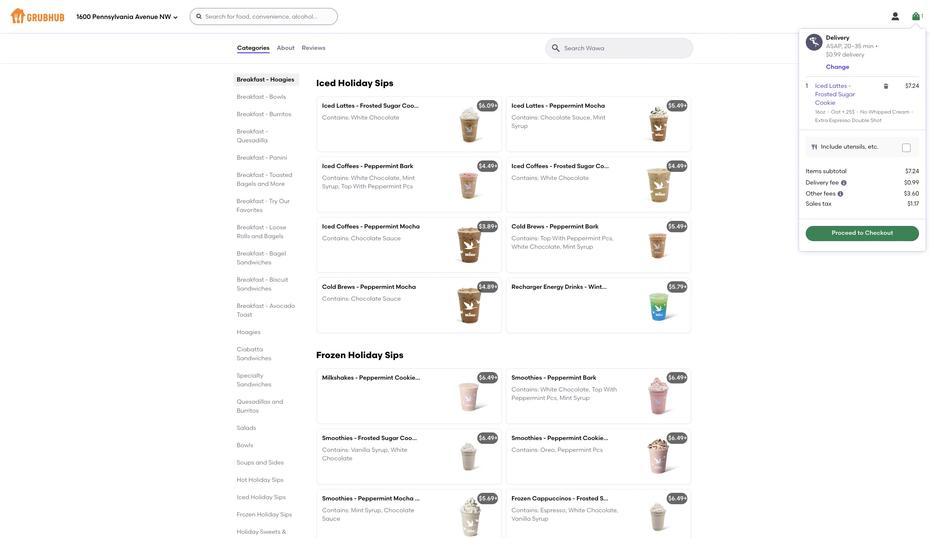Task type: vqa. For each thing, say whether or not it's contained in the screenshot.
With
yes



Task type: describe. For each thing, give the bounding box(es) containing it.
breakfast - bagel sandwiches
[[237, 250, 286, 266]]

iced inside iced holiday sips tab
[[237, 494, 249, 502]]

breakfast for breakfast - panini
[[237, 154, 264, 162]]

include utensils, etc.
[[821, 143, 879, 151]]

breakfast - panini
[[237, 154, 287, 162]]

breakfast - hoagies
[[237, 76, 294, 83]]

soups
[[237, 460, 254, 467]]

pcs inside contains: white chocolate, mint syrup, top with peppermint pcs
[[403, 183, 413, 190]]

include
[[821, 143, 843, 151]]

sips for frozen holiday sips tab
[[280, 512, 292, 519]]

breakfast for breakfast - biscuit sandwiches
[[237, 277, 264, 284]]

reviews button
[[302, 33, 326, 63]]

raspberry,
[[643, 284, 674, 291]]

+ for cold brews - peppermint bark
[[684, 223, 688, 230]]

reviews
[[302, 44, 326, 52]]

$5.69
[[479, 496, 494, 503]]

proceed to checkout button
[[806, 226, 920, 241]]

syrup, for peppermint
[[365, 508, 383, 515]]

delivery asap, 20–35 min • $0.99 delivery
[[827, 34, 878, 58]]

recharger
[[512, 284, 542, 291]]

cold brews - peppermint bark
[[512, 223, 599, 230]]

loose
[[270, 224, 286, 231]]

+ for iced coffees - peppermint bark
[[494, 163, 498, 170]]

bagels inside breakfast - loose rolls and bagels
[[264, 233, 284, 240]]

other fees
[[806, 190, 836, 198]]

$6.49 + for sugar
[[669, 496, 688, 503]]

bagels inside the breakfast - toasted bagels and more
[[237, 181, 256, 188]]

nw
[[160, 13, 171, 21]]

contains: vanilla syrup, white chocolate
[[322, 447, 408, 463]]

vanilla inside contains: vanilla syrup, white chocolate
[[351, 447, 370, 454]]

- inside breakfast - try our favorites
[[266, 198, 268, 205]]

1 horizontal spatial iced holiday sips
[[316, 78, 394, 88]]

breakfast for breakfast - bowls
[[237, 93, 264, 101]]

iced coffees - peppermint bark
[[322, 163, 414, 170]]

cold brews - peppermint mocha
[[322, 284, 416, 291]]

checkout
[[865, 230, 894, 237]]

magnifying glass icon image
[[551, 43, 561, 53]]

$6.49 + for &
[[669, 435, 688, 442]]

soups and sides tab
[[237, 459, 296, 468]]

chocolate inside contains: mint syrup, chocolate sauce
[[384, 508, 415, 515]]

frosted for $4.49 +
[[554, 163, 576, 170]]

+.25$
[[842, 109, 855, 115]]

$6.09 +
[[479, 102, 498, 109]]

contains: for cold brews - peppermint mocha
[[322, 296, 350, 303]]

milkshakes - peppermint cookies & cream
[[322, 375, 446, 382]]

quesadillas
[[237, 399, 271, 406]]

$6.49 for cookie
[[479, 435, 494, 442]]

$4.49 for iced coffees - peppermint bark
[[479, 163, 494, 170]]

sales tax
[[806, 201, 832, 208]]

mint inside the contains: chocolate sauce, mint syrup
[[594, 114, 606, 121]]

pcs, inside the 'contains: top with peppermint pcs, white chocolate, mint syrup'
[[602, 235, 614, 242]]

mint inside contains: white chocolate, mint syrup, top with peppermint pcs
[[403, 175, 415, 182]]

sales
[[806, 201, 821, 208]]

white inside contains: white chocolate, top with peppermint pcs, mint syrup
[[541, 387, 557, 394]]

cold brews - peppermint mocha image
[[438, 278, 502, 333]]

breakfast - avocado toast
[[237, 303, 295, 319]]

1 horizontal spatial frozen
[[316, 350, 346, 361]]

contains: for iced lattes - frosted sugar cookie
[[322, 114, 350, 121]]

breakfast - biscuit sandwiches
[[237, 277, 288, 293]]

smoothies for smoothies - peppermint mocha cream smoothie
[[322, 496, 353, 503]]

smoothies - peppermint bark
[[512, 375, 597, 382]]

bowls tab
[[237, 442, 296, 450]]

asap,
[[827, 43, 843, 50]]

steamers - peppermint bark image
[[438, 6, 502, 61]]

smoothies - peppermint cookies & cream image
[[628, 430, 691, 485]]

avenue
[[135, 13, 158, 21]]

syrup inside the 'contains: top with peppermint pcs, white chocolate, mint syrup'
[[577, 244, 593, 251]]

steamers
[[322, 11, 350, 18]]

1 button
[[912, 9, 924, 24]]

$1.17
[[908, 201, 920, 208]]

frosted inside "link"
[[816, 91, 837, 98]]

$6.09
[[479, 102, 494, 109]]

1 inside button
[[922, 13, 924, 20]]

$5.79
[[669, 284, 684, 291]]

iced coffees - peppermint mocha image
[[438, 218, 502, 273]]

+ for smoothies - peppermint bark
[[684, 375, 688, 382]]

rolls
[[237, 233, 250, 240]]

peppermint inside contains: white chocolate, top with peppermint pcs, mint syrup
[[512, 395, 546, 402]]

chocolate inside the contains: chocolate sauce, mint syrup
[[541, 114, 571, 121]]

iced coffees - peppermint bark image
[[438, 157, 502, 212]]

smoothies - peppermint bark image
[[628, 369, 691, 424]]

breakfast for breakfast - toasted bagels and more
[[237, 172, 264, 179]]

coffees for iced coffees - peppermint mocha
[[337, 223, 359, 230]]

contains: white chocolate, top with peppermint pcs, mint syrup
[[512, 387, 617, 402]]

iced lattes - frosted sugar cookie link
[[816, 82, 856, 107]]

fees
[[824, 190, 836, 198]]

and inside breakfast - loose rolls and bagels
[[251, 233, 263, 240]]

brews for chocolate
[[338, 284, 355, 291]]

+ for smoothies - peppermint mocha cream smoothie
[[494, 496, 498, 503]]

contains: for cold brews - peppermint bark
[[512, 235, 539, 242]]

sweets
[[260, 529, 281, 536]]

mint inside the 'contains: top with peppermint pcs, white chocolate, mint syrup'
[[563, 244, 576, 251]]

$4.89
[[479, 284, 494, 291]]

sides
[[269, 460, 284, 467]]

specialty sandwiches
[[237, 373, 271, 389]]

top inside contains: white chocolate, top with peppermint pcs, mint syrup
[[592, 387, 603, 394]]

frosted for $6.49 +
[[577, 496, 599, 503]]

espresso,
[[541, 508, 567, 515]]

contains: espresso, white chocolate, vanilla syrup
[[512, 508, 619, 523]]

mocha for iced coffees - peppermint mocha
[[400, 223, 420, 230]]

contains: for smoothies - peppermint mocha cream smoothie
[[322, 508, 350, 515]]

+ for smoothies - peppermint cookies & cream
[[684, 435, 688, 442]]

change button
[[827, 63, 850, 71]]

sauce for iced coffees - peppermint mocha
[[383, 235, 401, 242]]

$5.49 for contains: top with peppermint pcs, white chocolate, mint syrup
[[669, 223, 684, 230]]

whipped
[[869, 109, 892, 115]]

contains: top with peppermint pcs, white chocolate, mint syrup
[[512, 235, 614, 251]]

+ for frozen cappuccinos - frosted sugar cookie
[[684, 496, 688, 503]]

frozen inside frozen holiday sips tab
[[237, 512, 256, 519]]

$5.49 + for contains: top with peppermint pcs, white chocolate, mint syrup
[[669, 223, 688, 230]]

tax
[[823, 201, 832, 208]]

2 ∙ from the left
[[856, 109, 860, 115]]

top inside the 'contains: top with peppermint pcs, white chocolate, mint syrup'
[[541, 235, 551, 242]]

salads tab
[[237, 424, 296, 433]]

iced coffees - peppermint mocha
[[322, 223, 420, 230]]

and left sides
[[256, 460, 267, 467]]

to
[[858, 230, 864, 237]]

breakfast for breakfast - loose rolls and bagels
[[237, 224, 264, 231]]

- inside breakfast - biscuit sandwiches
[[266, 277, 268, 284]]

& for milkshakes - peppermint cookies & cream
[[420, 375, 424, 382]]

2 $7.24 from the top
[[906, 168, 920, 175]]

lattes for $5.49 +
[[526, 102, 544, 109]]

categories button
[[237, 33, 270, 63]]

hot
[[237, 477, 247, 484]]

syrup, for frosted
[[372, 447, 389, 454]]

breakfast - hoagies tab
[[237, 75, 296, 84]]

chocolate inside contains: vanilla syrup, white chocolate
[[322, 456, 353, 463]]

iced inside iced lattes - frosted sugar cookie "link"
[[816, 82, 828, 90]]

proceed to checkout
[[832, 230, 894, 237]]

$6.49 + for cookie
[[479, 435, 498, 442]]

smoothies for smoothies - peppermint cookies & cream
[[512, 435, 542, 442]]

other
[[806, 190, 823, 198]]

mint inside contains: white chocolate, top with peppermint pcs, mint syrup
[[560, 395, 572, 402]]

toasted
[[269, 172, 292, 179]]

frozen holiday sips tab
[[237, 511, 296, 520]]

20–35
[[845, 43, 862, 50]]

pennsylvania
[[92, 13, 134, 21]]

cookie inside iced lattes - frosted sugar cookie "link"
[[816, 100, 836, 107]]

cookie for $4.49 +
[[596, 163, 617, 170]]

breakfast for breakfast - burritos
[[237, 111, 264, 118]]

panini
[[270, 154, 287, 162]]

iced holiday sips inside iced holiday sips tab
[[237, 494, 286, 502]]

- inside tab
[[266, 76, 269, 83]]

- inside breakfast - bagel sandwiches
[[266, 250, 268, 258]]

hoagies inside "tab"
[[237, 329, 261, 336]]

breakfast for breakfast - bagel sandwiches
[[237, 250, 264, 258]]

soups and sides
[[237, 460, 284, 467]]

smoothie
[[437, 496, 464, 503]]

delivery icon image
[[806, 34, 823, 51]]

frosted for $6.09 +
[[360, 102, 382, 109]]

+ for iced lattes - frosted sugar cookie
[[494, 102, 498, 109]]

holiday inside holiday sweets & treats
[[237, 529, 259, 536]]

Search Wawa search field
[[564, 44, 691, 52]]

breakfast - avocado toast tab
[[237, 302, 296, 320]]

frozen cappuccinos - frosted sugar cookie image
[[628, 490, 691, 539]]

white inside the 'contains: top with peppermint pcs, white chocolate, mint syrup'
[[512, 244, 529, 251]]

syrup, inside contains: white chocolate, mint syrup, top with peppermint pcs
[[322, 183, 340, 190]]

specialty
[[237, 373, 263, 380]]

breakfast - bagel sandwiches tab
[[237, 250, 296, 267]]

delivery for asap,
[[827, 34, 850, 41]]

peppermint inside contains: white chocolate, mint syrup, top with peppermint pcs
[[368, 183, 402, 190]]

smoothies - frosted sugar cookie
[[322, 435, 421, 442]]

$4.89 +
[[479, 284, 498, 291]]

with inside contains: white chocolate, top with peppermint pcs
[[415, 23, 428, 30]]

ciabatta sandwiches tab
[[237, 346, 296, 363]]

change
[[827, 63, 850, 70]]

$4.49 + for iced coffees - peppermint bark
[[479, 163, 498, 170]]

cream inside the 16oz ∙ oat +.25$ ∙ no whipped cream ∙ extra espresso double shot
[[893, 109, 910, 115]]

white inside contains: vanilla syrup, white chocolate
[[391, 447, 408, 454]]

milkshakes
[[322, 375, 354, 382]]

(blue
[[626, 284, 641, 291]]

top inside contains: white chocolate, mint syrup, top with peppermint pcs
[[341, 183, 352, 190]]

lattes for $6.09 +
[[337, 102, 355, 109]]

quesadillas and burritos tab
[[237, 398, 296, 416]]

drinks
[[565, 284, 583, 291]]

peppermint inside contains: white chocolate, top with peppermint pcs
[[322, 32, 356, 39]]

0 horizontal spatial bowls
[[237, 442, 253, 450]]

coffees for iced coffees - peppermint bark
[[337, 163, 359, 170]]

mocha for cold brews - peppermint mocha
[[396, 284, 416, 291]]

holiday sweets & treats tab
[[237, 528, 296, 539]]

breakfast for breakfast - hoagies
[[237, 76, 265, 83]]

shot
[[871, 118, 882, 124]]

biscuit
[[270, 277, 288, 284]]

and inside the breakfast - toasted bagels and more
[[258, 181, 269, 188]]

syrup inside contains: white chocolate, top with peppermint pcs, mint syrup
[[574, 395, 590, 402]]

breakfast - quesadilla
[[237, 128, 268, 144]]

breakfast for breakfast - quesadilla
[[237, 128, 264, 135]]

holiday blend coffee - holiday blend image
[[628, 6, 691, 61]]

toast
[[237, 312, 252, 319]]

breakfast - bowls tab
[[237, 93, 296, 102]]

$3.89 +
[[479, 223, 498, 230]]

ciabatta
[[237, 346, 263, 354]]

$3.60
[[905, 190, 920, 198]]

oreo,
[[541, 447, 557, 454]]



Task type: locate. For each thing, give the bounding box(es) containing it.
frozen cappuccinos - frosted sugar cookie
[[512, 496, 640, 503]]

3 sandwiches from the top
[[237, 355, 271, 363]]

frozen holiday sips up milkshakes
[[316, 350, 404, 361]]

contains: inside contains: white chocolate, top with peppermint pcs, mint syrup
[[512, 387, 539, 394]]

0 vertical spatial $0.99
[[827, 51, 841, 58]]

1 horizontal spatial iced lattes - frosted sugar cookie
[[816, 82, 856, 107]]

contains: for smoothies - frosted sugar cookie
[[322, 447, 350, 454]]

frozen holiday sips down iced holiday sips tab
[[237, 512, 292, 519]]

lattes inside "link"
[[830, 82, 848, 90]]

1 vertical spatial cookies
[[583, 435, 607, 442]]

1 vertical spatial contains: chocolate sauce
[[322, 296, 401, 303]]

1 horizontal spatial cold
[[512, 223, 526, 230]]

contains: white chocolate, top with peppermint pcs
[[322, 23, 428, 39]]

bowls down breakfast - hoagies tab
[[270, 93, 286, 101]]

contains: for iced coffees - peppermint bark
[[322, 175, 350, 182]]

$0.99
[[827, 51, 841, 58], [905, 179, 920, 186]]

sandwiches inside "tab"
[[237, 355, 271, 363]]

0 vertical spatial $5.49 +
[[669, 102, 688, 109]]

sips
[[375, 78, 394, 88], [385, 350, 404, 361], [272, 477, 284, 484], [274, 494, 286, 502], [280, 512, 292, 519]]

$6.49 for &
[[669, 435, 684, 442]]

1600
[[77, 13, 91, 21]]

contains: for steamers - peppermint bark
[[322, 23, 350, 30]]

brews
[[527, 223, 545, 230], [338, 284, 355, 291]]

+ for cold brews - peppermint mocha
[[494, 284, 498, 291]]

2 horizontal spatial lattes
[[830, 82, 848, 90]]

0 horizontal spatial $4.49 +
[[479, 163, 498, 170]]

bark up contains: white chocolate, top with peppermint pcs, mint syrup
[[583, 375, 597, 382]]

hoagies inside tab
[[270, 76, 294, 83]]

vanilla inside contains: espresso, white chocolate, vanilla syrup
[[512, 516, 531, 523]]

breakfast up toast
[[237, 303, 264, 310]]

chocolate, inside contains: white chocolate, top with peppermint pcs, mint syrup
[[559, 387, 591, 394]]

breakfast - bowls
[[237, 93, 286, 101]]

white inside contains: white chocolate, top with peppermint pcs
[[351, 23, 368, 30]]

0 vertical spatial $7.24
[[906, 82, 920, 90]]

2 $4.49 + from the left
[[669, 163, 688, 170]]

0 horizontal spatial iced lattes - frosted sugar cookie
[[322, 102, 423, 109]]

0 horizontal spatial frozen
[[237, 512, 256, 519]]

$4.49 + for iced coffees - frosted sugar cookie
[[669, 163, 688, 170]]

blues
[[609, 284, 625, 291]]

smoothies - frosted sugar cookie image
[[438, 430, 502, 485]]

contains:
[[322, 23, 350, 30], [322, 114, 350, 121], [512, 114, 539, 121], [322, 175, 350, 182], [512, 175, 539, 182], [322, 235, 350, 242], [512, 235, 539, 242], [322, 296, 350, 303], [512, 387, 539, 394], [322, 447, 350, 454], [512, 447, 539, 454], [322, 508, 350, 515], [512, 508, 539, 515]]

$3.89
[[479, 223, 494, 230]]

pcs, inside contains: white chocolate, top with peppermint pcs, mint syrup
[[547, 395, 559, 402]]

svg image inside 1 button
[[912, 11, 922, 22]]

contains: inside contains: white chocolate, mint syrup, top with peppermint pcs
[[322, 175, 350, 182]]

hoagies up breakfast - bowls tab
[[270, 76, 294, 83]]

iced lattes - peppermint mocha image
[[628, 97, 691, 152]]

$6.49
[[479, 375, 494, 382], [669, 375, 684, 382], [479, 435, 494, 442], [669, 435, 684, 442], [669, 496, 684, 503]]

chocolate, for iced coffees - peppermint bark
[[369, 175, 401, 182]]

specialty sandwiches tab
[[237, 372, 296, 390]]

1 vertical spatial $5.49
[[669, 223, 684, 230]]

contains: white chocolate for coffees
[[512, 175, 589, 182]]

double
[[852, 118, 870, 124]]

syrup, down smoothies - frosted sugar cookie
[[372, 447, 389, 454]]

sips for hot holiday sips tab
[[272, 477, 284, 484]]

- inside breakfast - avocado toast
[[266, 303, 268, 310]]

contains: chocolate sauce down cold brews - peppermint mocha
[[322, 296, 401, 303]]

1 horizontal spatial contains: white chocolate
[[512, 175, 589, 182]]

1 vertical spatial syrup,
[[372, 447, 389, 454]]

+ for iced coffees - frosted sugar cookie
[[684, 163, 688, 170]]

sandwiches inside breakfast - biscuit sandwiches
[[237, 286, 271, 293]]

contains: for iced coffees - peppermint mocha
[[322, 235, 350, 242]]

1 vertical spatial vanilla
[[512, 516, 531, 523]]

contains: for smoothies - peppermint cookies & cream
[[512, 447, 539, 454]]

breakfast - biscuit sandwiches tab
[[237, 276, 296, 294]]

breakfast down rolls
[[237, 250, 264, 258]]

chocolate, down iced coffees - peppermint bark
[[369, 175, 401, 182]]

2 contains: chocolate sauce from the top
[[322, 296, 401, 303]]

cappuccinos
[[532, 496, 572, 503]]

2 horizontal spatial ∙
[[911, 109, 914, 115]]

sips inside hot holiday sips tab
[[272, 477, 284, 484]]

1 horizontal spatial ∙
[[856, 109, 860, 115]]

1 vertical spatial delivery
[[806, 179, 829, 186]]

and right rolls
[[251, 233, 263, 240]]

-
[[351, 11, 354, 18], [266, 76, 269, 83], [849, 82, 852, 90], [266, 93, 268, 101], [356, 102, 359, 109], [546, 102, 548, 109], [266, 111, 268, 118], [266, 128, 268, 135], [266, 154, 268, 162], [361, 163, 363, 170], [550, 163, 553, 170], [266, 172, 268, 179], [266, 198, 268, 205], [361, 223, 363, 230], [546, 223, 549, 230], [266, 224, 268, 231], [266, 250, 268, 258], [266, 277, 268, 284], [357, 284, 359, 291], [585, 284, 587, 291], [266, 303, 268, 310], [355, 375, 358, 382], [544, 375, 546, 382], [354, 435, 357, 442], [544, 435, 546, 442], [354, 496, 357, 503], [573, 496, 575, 503]]

with
[[415, 23, 428, 30], [353, 183, 367, 190], [553, 235, 566, 242], [604, 387, 617, 394]]

cold for cold brews - peppermint bark
[[512, 223, 526, 230]]

burritos for breakfast - burritos
[[270, 111, 291, 118]]

Search for food, convenience, alcohol... search field
[[190, 8, 338, 25]]

6 breakfast from the top
[[237, 172, 264, 179]]

0 horizontal spatial cold
[[322, 284, 336, 291]]

breakfast inside breakfast - try our favorites
[[237, 198, 264, 205]]

syrup inside contains: espresso, white chocolate, vanilla syrup
[[532, 516, 549, 523]]

∙ right 'whipped'
[[911, 109, 914, 115]]

1 vertical spatial frozen holiday sips
[[237, 512, 292, 519]]

1 horizontal spatial pcs,
[[602, 235, 614, 242]]

svg image
[[891, 11, 901, 22], [912, 11, 922, 22], [904, 146, 909, 151], [841, 180, 848, 186], [837, 191, 844, 198]]

with inside the 'contains: top with peppermint pcs, white chocolate, mint syrup'
[[553, 235, 566, 242]]

chocolate, inside contains: espresso, white chocolate, vanilla syrup
[[587, 508, 619, 515]]

etc.
[[868, 143, 879, 151]]

contains: for smoothies - peppermint bark
[[512, 387, 539, 394]]

2 horizontal spatial pcs
[[593, 447, 603, 454]]

sips for iced holiday sips tab
[[274, 494, 286, 502]]

iced holiday sips
[[316, 78, 394, 88], [237, 494, 286, 502]]

1 horizontal spatial &
[[420, 375, 424, 382]]

2 $4.49 from the left
[[669, 163, 684, 170]]

0 vertical spatial iced holiday sips
[[316, 78, 394, 88]]

0 horizontal spatial $0.99
[[827, 51, 841, 58]]

1 vertical spatial burritos
[[237, 408, 259, 415]]

burritos inside tab
[[270, 111, 291, 118]]

0 horizontal spatial contains: white chocolate
[[322, 114, 400, 121]]

sandwiches down 'ciabatta'
[[237, 355, 271, 363]]

0 vertical spatial burritos
[[270, 111, 291, 118]]

frozen
[[316, 350, 346, 361], [512, 496, 531, 503], [237, 512, 256, 519]]

1 contains: chocolate sauce from the top
[[322, 235, 401, 242]]

and right quesadillas
[[272, 399, 283, 406]]

smoothies up contains: mint syrup, chocolate sauce
[[322, 496, 353, 503]]

- inside "link"
[[849, 82, 852, 90]]

2 $5.49 + from the top
[[669, 223, 688, 230]]

sugar for $6.49 +
[[600, 496, 617, 503]]

& for smoothies - peppermint cookies & cream
[[608, 435, 613, 442]]

vanilla)
[[675, 284, 697, 291]]

1 ∙ from the left
[[827, 109, 830, 115]]

breakfast down breakfast - bagel sandwiches
[[237, 277, 264, 284]]

0 vertical spatial delivery
[[827, 34, 850, 41]]

1 vertical spatial sauce
[[383, 296, 401, 303]]

top inside contains: white chocolate, top with peppermint pcs
[[403, 23, 413, 30]]

0 vertical spatial pcs,
[[602, 235, 614, 242]]

1
[[922, 13, 924, 20], [806, 82, 808, 90]]

delivery up asap, in the right top of the page
[[827, 34, 850, 41]]

0 vertical spatial &
[[420, 375, 424, 382]]

main navigation navigation
[[0, 0, 931, 33]]

2 vertical spatial frozen
[[237, 512, 256, 519]]

energy
[[544, 284, 564, 291]]

iced holiday sips tab
[[237, 494, 296, 503]]

1 horizontal spatial $4.49
[[669, 163, 684, 170]]

breakfast down breakfast - bowls
[[237, 111, 264, 118]]

- inside breakfast - quesadilla
[[266, 128, 268, 135]]

bowls
[[270, 93, 286, 101], [237, 442, 253, 450]]

white inside contains: espresso, white chocolate, vanilla syrup
[[569, 508, 585, 515]]

hot holiday sips tab
[[237, 476, 296, 485]]

contains: chocolate sauce, mint syrup
[[512, 114, 606, 130]]

contains: for iced coffees - frosted sugar cookie
[[512, 175, 539, 182]]

0 vertical spatial bagels
[[237, 181, 256, 188]]

treats
[[237, 538, 255, 539]]

delivery fee
[[806, 179, 839, 186]]

frozen left cappuccinos
[[512, 496, 531, 503]]

breakfast down quesadilla
[[237, 154, 264, 162]]

2 horizontal spatial &
[[608, 435, 613, 442]]

items
[[806, 168, 822, 175]]

breakfast inside breakfast - biscuit sandwiches
[[237, 277, 264, 284]]

hoagies up 'ciabatta'
[[237, 329, 261, 336]]

2 breakfast from the top
[[237, 93, 264, 101]]

and
[[258, 181, 269, 188], [251, 233, 263, 240], [272, 399, 283, 406], [256, 460, 267, 467]]

holiday
[[338, 78, 373, 88], [348, 350, 383, 361], [249, 477, 271, 484], [251, 494, 273, 502], [257, 512, 279, 519], [237, 529, 259, 536]]

top
[[403, 23, 413, 30], [341, 183, 352, 190], [541, 235, 551, 242], [592, 387, 603, 394]]

mocha for iced lattes - peppermint mocha
[[585, 102, 605, 109]]

smoothies up oreo,
[[512, 435, 542, 442]]

contains: chocolate sauce for coffees
[[322, 235, 401, 242]]

2 $5.49 from the top
[[669, 223, 684, 230]]

0 vertical spatial contains: chocolate sauce
[[322, 235, 401, 242]]

$6.49 for sugar
[[669, 496, 684, 503]]

1 sandwiches from the top
[[237, 259, 271, 266]]

cold brews - peppermint bark image
[[628, 218, 691, 273]]

brews for top
[[527, 223, 545, 230]]

breakfast up breakfast - bowls
[[237, 76, 265, 83]]

smoothies up contains: white chocolate, top with peppermint pcs, mint syrup
[[512, 375, 542, 382]]

0 vertical spatial $5.49
[[669, 102, 684, 109]]

0 vertical spatial cookies
[[395, 375, 418, 382]]

syrup, down iced coffees - peppermint bark
[[322, 183, 340, 190]]

cookies for milkshakes - peppermint cookies & cream
[[395, 375, 418, 382]]

winter
[[589, 284, 608, 291]]

0 horizontal spatial $4.49
[[479, 163, 494, 170]]

2 vertical spatial &
[[282, 529, 286, 536]]

breakfast inside tab
[[237, 111, 264, 118]]

$7.24
[[906, 82, 920, 90], [906, 168, 920, 175]]

0 horizontal spatial cookies
[[395, 375, 418, 382]]

iced coffees - frosted sugar cookie
[[512, 163, 617, 170]]

0 vertical spatial sauce
[[383, 235, 401, 242]]

frozen holiday sips inside frozen holiday sips tab
[[237, 512, 292, 519]]

0 vertical spatial vanilla
[[351, 447, 370, 454]]

peppermint inside the 'contains: top with peppermint pcs, white chocolate, mint syrup'
[[567, 235, 601, 242]]

breakfast up rolls
[[237, 224, 264, 231]]

1 $7.24 from the top
[[906, 82, 920, 90]]

favorites
[[237, 207, 263, 214]]

sugar for $6.09 +
[[384, 102, 401, 109]]

1 horizontal spatial brews
[[527, 223, 545, 230]]

bark up the 'contains: top with peppermint pcs, white chocolate, mint syrup' in the right top of the page
[[586, 223, 599, 230]]

recharger energy drinks - winter blues (blue raspberry, vanilla) image
[[628, 278, 691, 333]]

1 $4.49 + from the left
[[479, 163, 498, 170]]

milkshakes - peppermint cookies & cream image
[[438, 369, 502, 424]]

smoothies for smoothies - frosted sugar cookie
[[322, 435, 353, 442]]

sandwiches inside breakfast - bagel sandwiches
[[237, 259, 271, 266]]

0 horizontal spatial lattes
[[337, 102, 355, 109]]

contains: chocolate sauce for brews
[[322, 296, 401, 303]]

sauce inside contains: mint syrup, chocolate sauce
[[322, 516, 340, 523]]

with inside contains: white chocolate, top with peppermint pcs, mint syrup
[[604, 387, 617, 394]]

breakfast - burritos
[[237, 111, 291, 118]]

2 vertical spatial syrup,
[[365, 508, 383, 515]]

extra
[[816, 118, 828, 124]]

0 vertical spatial brews
[[527, 223, 545, 230]]

frozen holiday sips
[[316, 350, 404, 361], [237, 512, 292, 519]]

bowls up soups
[[237, 442, 253, 450]]

sandwiches down specialty at the left
[[237, 382, 271, 389]]

chocolate, for smoothies - peppermint bark
[[559, 387, 591, 394]]

11 breakfast from the top
[[237, 303, 264, 310]]

1 vertical spatial bowls
[[237, 442, 253, 450]]

contains: for frozen cappuccinos - frosted sugar cookie
[[512, 508, 539, 515]]

breakfast - try our favorites tab
[[237, 197, 296, 215]]

contains: inside contains: espresso, white chocolate, vanilla syrup
[[512, 508, 539, 515]]

fee
[[830, 179, 839, 186]]

delivery inside delivery asap, 20–35 min • $0.99 delivery
[[827, 34, 850, 41]]

1 horizontal spatial vanilla
[[512, 516, 531, 523]]

1 vertical spatial brews
[[338, 284, 355, 291]]

syrup, inside contains: vanilla syrup, white chocolate
[[372, 447, 389, 454]]

categories
[[237, 44, 270, 52]]

cold for cold brews - peppermint mocha
[[322, 284, 336, 291]]

contains: inside contains: mint syrup, chocolate sauce
[[322, 508, 350, 515]]

1 vertical spatial cold
[[322, 284, 336, 291]]

burritos for quesadillas and burritos
[[237, 408, 259, 415]]

$5.49 for contains: chocolate sauce, mint syrup
[[669, 102, 684, 109]]

hot holiday sips
[[237, 477, 284, 484]]

2 vertical spatial sauce
[[322, 516, 340, 523]]

+
[[494, 102, 498, 109], [684, 102, 688, 109], [494, 163, 498, 170], [684, 163, 688, 170], [494, 223, 498, 230], [684, 223, 688, 230], [494, 284, 498, 291], [684, 284, 688, 291], [494, 375, 498, 382], [684, 375, 688, 382], [494, 435, 498, 442], [684, 435, 688, 442], [494, 496, 498, 503], [684, 496, 688, 503]]

16oz ∙ oat +.25$ ∙ no whipped cream ∙ extra espresso double shot
[[816, 109, 914, 124]]

cold
[[512, 223, 526, 230], [322, 284, 336, 291]]

16oz
[[816, 109, 826, 115]]

1 vertical spatial iced holiday sips
[[237, 494, 286, 502]]

∙ left no
[[856, 109, 860, 115]]

frosted
[[816, 91, 837, 98], [360, 102, 382, 109], [554, 163, 576, 170], [358, 435, 380, 442], [577, 496, 599, 503]]

0 vertical spatial cold
[[512, 223, 526, 230]]

vanilla
[[351, 447, 370, 454], [512, 516, 531, 523]]

more
[[270, 181, 285, 188]]

breakfast inside breakfast - bagel sandwiches
[[237, 250, 264, 258]]

mint
[[594, 114, 606, 121], [403, 175, 415, 182], [563, 244, 576, 251], [560, 395, 572, 402], [351, 508, 364, 515]]

1 vertical spatial &
[[608, 435, 613, 442]]

chocolate, down frozen cappuccinos - frosted sugar cookie at the right bottom of the page
[[587, 508, 619, 515]]

breakfast inside tab
[[237, 76, 265, 83]]

cookies for smoothies - peppermint cookies & cream
[[583, 435, 607, 442]]

breakfast - panini tab
[[237, 154, 296, 162]]

1 vertical spatial pcs
[[403, 183, 413, 190]]

contains: white chocolate for lattes
[[322, 114, 400, 121]]

sips inside iced holiday sips tab
[[274, 494, 286, 502]]

smoothies - peppermint cookies & cream
[[512, 435, 634, 442]]

$0.99 inside delivery asap, 20–35 min • $0.99 delivery
[[827, 51, 841, 58]]

sugar for $4.49 +
[[577, 163, 595, 170]]

0 horizontal spatial &
[[282, 529, 286, 536]]

min
[[863, 43, 874, 50]]

contains: inside the contains: chocolate sauce, mint syrup
[[512, 114, 539, 121]]

iced coffees - frosted sugar cookie image
[[628, 157, 691, 212]]

1 vertical spatial bagels
[[264, 233, 284, 240]]

chocolate, down smoothies - peppermint bark
[[559, 387, 591, 394]]

burritos inside quesadillas and burritos
[[237, 408, 259, 415]]

$4.49 +
[[479, 163, 498, 170], [669, 163, 688, 170]]

1 $5.49 + from the top
[[669, 102, 688, 109]]

chocolate, for steamers - peppermint bark
[[369, 23, 401, 30]]

+ for iced lattes - peppermint mocha
[[684, 102, 688, 109]]

& inside holiday sweets & treats
[[282, 529, 286, 536]]

1 horizontal spatial cookies
[[583, 435, 607, 442]]

burritos down breakfast - bowls tab
[[270, 111, 291, 118]]

$5.79 +
[[669, 284, 688, 291]]

0 horizontal spatial pcs,
[[547, 395, 559, 402]]

1 $5.49 from the top
[[669, 102, 684, 109]]

3 ∙ from the left
[[911, 109, 914, 115]]

$5.49
[[669, 102, 684, 109], [669, 223, 684, 230]]

breakfast inside breakfast - quesadilla
[[237, 128, 264, 135]]

breakfast inside breakfast - loose rolls and bagels
[[237, 224, 264, 231]]

contains: inside the 'contains: top with peppermint pcs, white chocolate, mint syrup'
[[512, 235, 539, 242]]

0 vertical spatial frozen holiday sips
[[316, 350, 404, 361]]

breakfast - burritos tab
[[237, 110, 296, 119]]

bark up contains: white chocolate, top with peppermint pcs
[[391, 11, 404, 18]]

utensils,
[[844, 143, 867, 151]]

8 breakfast from the top
[[237, 224, 264, 231]]

1 horizontal spatial bowls
[[270, 93, 286, 101]]

$0.99 down asap, in the right top of the page
[[827, 51, 841, 58]]

peppermint
[[355, 11, 389, 18], [322, 32, 356, 39], [550, 102, 584, 109], [364, 163, 399, 170], [368, 183, 402, 190], [364, 223, 399, 230], [550, 223, 584, 230], [567, 235, 601, 242], [360, 284, 395, 291], [359, 375, 394, 382], [548, 375, 582, 382], [512, 395, 546, 402], [548, 435, 582, 442], [558, 447, 592, 454], [358, 496, 392, 503]]

breakfast - try our favorites
[[237, 198, 290, 214]]

breakfast inside the breakfast - toasted bagels and more
[[237, 172, 264, 179]]

sandwiches up breakfast - avocado toast
[[237, 286, 271, 293]]

1 horizontal spatial $0.99
[[905, 179, 920, 186]]

bark
[[391, 11, 404, 18], [400, 163, 414, 170], [586, 223, 599, 230], [583, 375, 597, 382]]

0 horizontal spatial pcs
[[357, 32, 367, 39]]

7 breakfast from the top
[[237, 198, 264, 205]]

contains: for iced lattes - peppermint mocha
[[512, 114, 539, 121]]

syrup, down smoothies - peppermint mocha cream smoothie in the left bottom of the page
[[365, 508, 383, 515]]

avocado
[[270, 303, 295, 310]]

1600 pennsylvania avenue nw
[[77, 13, 171, 21]]

∙
[[827, 109, 830, 115], [856, 109, 860, 115], [911, 109, 914, 115]]

0 horizontal spatial 1
[[806, 82, 808, 90]]

contains: chocolate sauce down iced coffees - peppermint mocha
[[322, 235, 401, 242]]

+ for iced coffees - peppermint mocha
[[494, 223, 498, 230]]

1 $4.49 from the left
[[479, 163, 494, 170]]

try
[[269, 198, 278, 205]]

breakfast up the 'breakfast - burritos'
[[237, 93, 264, 101]]

contains: inside contains: white chocolate, top with peppermint pcs
[[322, 23, 350, 30]]

hoagies tab
[[237, 328, 296, 337]]

1 horizontal spatial 1
[[922, 13, 924, 20]]

cookie for $6.09 +
[[402, 102, 423, 109]]

0 vertical spatial 1
[[922, 13, 924, 20]]

1 vertical spatial $0.99
[[905, 179, 920, 186]]

- inside breakfast - loose rolls and bagels
[[266, 224, 268, 231]]

sugar inside "link"
[[839, 91, 856, 98]]

chocolate, inside the 'contains: top with peppermint pcs, white chocolate, mint syrup'
[[530, 244, 562, 251]]

burritos down quesadillas
[[237, 408, 259, 415]]

0 vertical spatial syrup,
[[322, 183, 340, 190]]

0 horizontal spatial vanilla
[[351, 447, 370, 454]]

iced lattes - frosted sugar cookie
[[816, 82, 856, 107], [322, 102, 423, 109]]

with inside contains: white chocolate, mint syrup, top with peppermint pcs
[[353, 183, 367, 190]]

sauce for cold brews - peppermint mocha
[[383, 296, 401, 303]]

delivery up the "other"
[[806, 179, 829, 186]]

smoothies up contains: vanilla syrup, white chocolate
[[322, 435, 353, 442]]

1 breakfast from the top
[[237, 76, 265, 83]]

bagels up favorites
[[237, 181, 256, 188]]

0 vertical spatial hoagies
[[270, 76, 294, 83]]

smoothies for smoothies - peppermint bark
[[512, 375, 542, 382]]

1 horizontal spatial burritos
[[270, 111, 291, 118]]

breakfast inside breakfast - avocado toast
[[237, 303, 264, 310]]

frozen up milkshakes
[[316, 350, 346, 361]]

$4.49 for iced coffees - frosted sugar cookie
[[669, 163, 684, 170]]

breakfast - quesadilla tab
[[237, 127, 296, 145]]

breakfast up favorites
[[237, 198, 264, 205]]

+ for smoothies - frosted sugar cookie
[[494, 435, 498, 442]]

4 breakfast from the top
[[237, 128, 264, 135]]

1 horizontal spatial $4.49 +
[[669, 163, 688, 170]]

sandwiches up breakfast - biscuit sandwiches
[[237, 259, 271, 266]]

breakfast - toasted bagels and more
[[237, 172, 292, 188]]

and left more
[[258, 181, 269, 188]]

$4.49
[[479, 163, 494, 170], [669, 163, 684, 170]]

white
[[351, 23, 368, 30], [351, 114, 368, 121], [351, 175, 368, 182], [541, 175, 557, 182], [512, 244, 529, 251], [541, 387, 557, 394], [391, 447, 408, 454], [569, 508, 585, 515]]

contains: inside contains: vanilla syrup, white chocolate
[[322, 447, 350, 454]]

cookie for $6.49 +
[[619, 496, 640, 503]]

svg image
[[196, 13, 202, 20], [173, 15, 178, 20], [883, 83, 890, 90], [811, 144, 818, 151]]

0 horizontal spatial burritos
[[237, 408, 259, 415]]

breakfast up quesadilla
[[237, 128, 264, 135]]

salads
[[237, 425, 256, 432]]

syrup, inside contains: mint syrup, chocolate sauce
[[365, 508, 383, 515]]

iced lattes - frosted sugar cookie image
[[438, 97, 502, 152]]

items subtotal
[[806, 168, 847, 175]]

1 horizontal spatial pcs
[[403, 183, 413, 190]]

2 horizontal spatial frozen
[[512, 496, 531, 503]]

coffees
[[337, 163, 359, 170], [526, 163, 549, 170], [337, 223, 359, 230]]

breakfast for breakfast - try our favorites
[[237, 198, 264, 205]]

burritos
[[270, 111, 291, 118], [237, 408, 259, 415]]

1 vertical spatial frozen
[[512, 496, 531, 503]]

0 vertical spatial contains: white chocolate
[[322, 114, 400, 121]]

contains: mint syrup, chocolate sauce
[[322, 508, 415, 523]]

syrup inside the contains: chocolate sauce, mint syrup
[[512, 123, 528, 130]]

smoothies - peppermint mocha cream smoothie image
[[438, 490, 502, 539]]

breakfast down breakfast - panini at the left of page
[[237, 172, 264, 179]]

0 horizontal spatial hoagies
[[237, 329, 261, 336]]

0 vertical spatial pcs
[[357, 32, 367, 39]]

pcs
[[357, 32, 367, 39], [403, 183, 413, 190], [593, 447, 603, 454]]

1 vertical spatial pcs,
[[547, 395, 559, 402]]

1 vertical spatial $7.24
[[906, 168, 920, 175]]

holiday sweets & treats
[[237, 529, 286, 539]]

$5.49 + for contains: chocolate sauce, mint syrup
[[669, 102, 688, 109]]

- inside tab
[[266, 111, 268, 118]]

0 vertical spatial bowls
[[270, 93, 286, 101]]

white inside contains: white chocolate, mint syrup, top with peppermint pcs
[[351, 175, 368, 182]]

iced lattes - frosted sugar cookie inside tooltip
[[816, 82, 856, 107]]

$6.49 +
[[479, 375, 498, 382], [669, 375, 688, 382], [479, 435, 498, 442], [669, 435, 688, 442], [669, 496, 688, 503]]

1 vertical spatial hoagies
[[237, 329, 261, 336]]

1 vertical spatial contains: white chocolate
[[512, 175, 589, 182]]

1 horizontal spatial hoagies
[[270, 76, 294, 83]]

$5.69 +
[[479, 496, 498, 503]]

∙ left oat
[[827, 109, 830, 115]]

$0.99 up $3.60
[[905, 179, 920, 186]]

10 breakfast from the top
[[237, 277, 264, 284]]

chocolate, down cold brews - peppermint bark
[[530, 244, 562, 251]]

1 vertical spatial $5.49 +
[[669, 223, 688, 230]]

delivery for fee
[[806, 179, 829, 186]]

tooltip
[[799, 24, 926, 251]]

5 breakfast from the top
[[237, 154, 264, 162]]

pcs inside contains: white chocolate, top with peppermint pcs
[[357, 32, 367, 39]]

2 sandwiches from the top
[[237, 286, 271, 293]]

4 sandwiches from the top
[[237, 382, 271, 389]]

bark up contains: white chocolate, mint syrup, top with peppermint pcs
[[400, 163, 414, 170]]

breakfast - loose rolls and bagels tab
[[237, 223, 296, 241]]

sips inside frozen holiday sips tab
[[280, 512, 292, 519]]

no
[[861, 109, 868, 115]]

0 vertical spatial frozen
[[316, 350, 346, 361]]

0 horizontal spatial bagels
[[237, 181, 256, 188]]

1 horizontal spatial frozen holiday sips
[[316, 350, 404, 361]]

breakfast - toasted bagels and more tab
[[237, 171, 296, 189]]

chocolate, inside contains: white chocolate, mint syrup, top with peppermint pcs
[[369, 175, 401, 182]]

0 horizontal spatial frozen holiday sips
[[237, 512, 292, 519]]

3 breakfast from the top
[[237, 111, 264, 118]]

- inside the breakfast - toasted bagels and more
[[266, 172, 268, 179]]

chocolate, down steamers - peppermint bark
[[369, 23, 401, 30]]

mint inside contains: mint syrup, chocolate sauce
[[351, 508, 364, 515]]

breakfast for breakfast - avocado toast
[[237, 303, 264, 310]]

chocolate, inside contains: white chocolate, top with peppermint pcs
[[369, 23, 401, 30]]

coffees for iced coffees - frosted sugar cookie
[[526, 163, 549, 170]]

tooltip containing delivery
[[799, 24, 926, 251]]

1 horizontal spatial lattes
[[526, 102, 544, 109]]

0 horizontal spatial brews
[[338, 284, 355, 291]]

bagels down loose
[[264, 233, 284, 240]]

9 breakfast from the top
[[237, 250, 264, 258]]

and inside quesadillas and burritos
[[272, 399, 283, 406]]

1 vertical spatial 1
[[806, 82, 808, 90]]

frozen up 'treats'
[[237, 512, 256, 519]]

1 horizontal spatial bagels
[[264, 233, 284, 240]]

2 vertical spatial pcs
[[593, 447, 603, 454]]

sandwiches
[[237, 259, 271, 266], [237, 286, 271, 293], [237, 355, 271, 363], [237, 382, 271, 389]]



